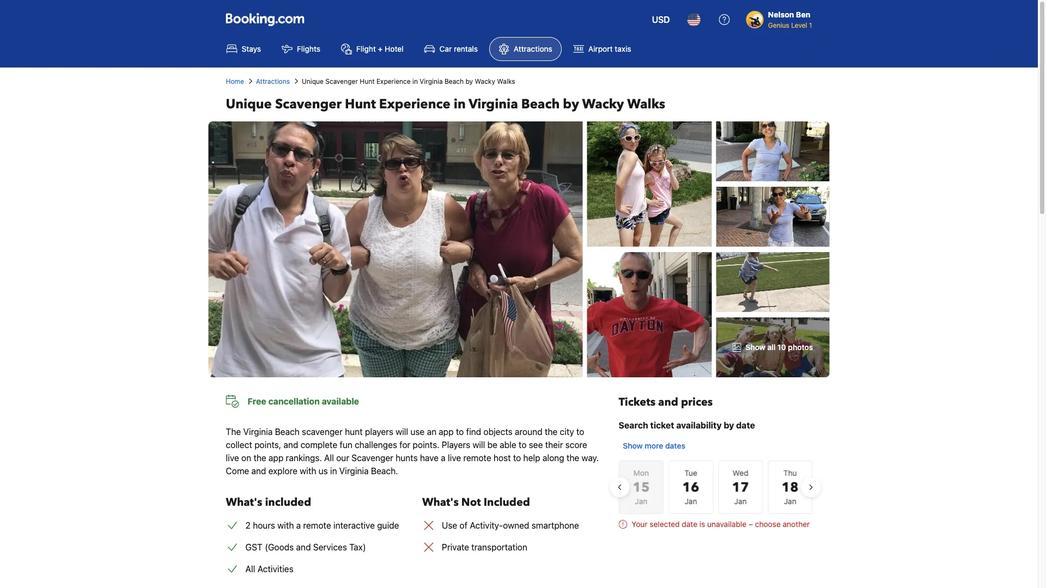 Task type: vqa. For each thing, say whether or not it's contained in the screenshot.
London Cardiff City and Dr. Who Movie Private Day Tour from London Our journey from London to the Welsh capital, Cardiff, will take almost 3 hrs by car. Cardiff is ...
no



Task type: locate. For each thing, give the bounding box(es) containing it.
remote up gst (goods and services tax)
[[303, 521, 331, 531]]

unique down "flights"
[[302, 77, 324, 85]]

1 horizontal spatial show
[[746, 343, 766, 352]]

0 vertical spatial attractions
[[514, 44, 553, 53]]

attractions link
[[489, 37, 562, 61], [256, 76, 290, 86]]

0 vertical spatial by
[[466, 77, 473, 85]]

1 horizontal spatial attractions
[[514, 44, 553, 53]]

private transportation
[[442, 543, 528, 553]]

region
[[610, 456, 821, 520]]

choose
[[755, 520, 781, 529]]

1 horizontal spatial live
[[448, 453, 461, 464]]

17
[[732, 479, 749, 497]]

hunt
[[360, 77, 375, 85], [345, 95, 376, 113]]

will up for
[[396, 427, 408, 437]]

0 vertical spatial experience
[[377, 77, 411, 85]]

1 jan from the left
[[635, 497, 648, 506]]

app right "an"
[[439, 427, 454, 437]]

1 vertical spatial in
[[454, 95, 466, 113]]

app up explore
[[269, 453, 284, 464]]

car rentals
[[440, 44, 478, 53]]

jan inside 'thu 18 jan'
[[784, 497, 797, 506]]

car rentals link
[[415, 37, 487, 61]]

all inside the virginia beach scavenger hunt players will use an app to find objects around the city to collect points, and complete fun challenges for points. players will be able to see their score live on the app rankings. all our scavenger hunts have a live remote host to help along the way. come and explore with us in virginia beach.
[[324, 453, 334, 464]]

0 vertical spatial in
[[413, 77, 418, 85]]

3 jan from the left
[[734, 497, 747, 506]]

18
[[782, 479, 799, 497]]

remote down be
[[464, 453, 492, 464]]

flights
[[297, 44, 321, 53]]

stays
[[242, 44, 261, 53]]

ticket
[[651, 421, 675, 431]]

jan inside mon 15 jan
[[635, 497, 648, 506]]

the down score
[[567, 453, 580, 464]]

to right city
[[577, 427, 585, 437]]

0 vertical spatial all
[[324, 453, 334, 464]]

around
[[515, 427, 543, 437]]

genius
[[768, 21, 790, 29]]

beach.
[[371, 466, 398, 477]]

explore
[[269, 466, 298, 477]]

tax)
[[349, 543, 366, 553]]

a inside the virginia beach scavenger hunt players will use an app to find objects around the city to collect points, and complete fun challenges for points. players will be able to see their score live on the app rankings. all our scavenger hunts have a live remote host to help along the way. come and explore with us in virginia beach.
[[441, 453, 446, 464]]

show
[[746, 343, 766, 352], [623, 442, 643, 451]]

0 horizontal spatial will
[[396, 427, 408, 437]]

unavailable
[[708, 520, 747, 529]]

0 horizontal spatial in
[[330, 466, 337, 477]]

show for show all 10 photos
[[746, 343, 766, 352]]

1 vertical spatial show
[[623, 442, 643, 451]]

0 horizontal spatial with
[[278, 521, 294, 531]]

tickets and prices
[[619, 395, 713, 410]]

wacky
[[475, 77, 495, 85], [582, 95, 624, 113]]

jan
[[635, 497, 648, 506], [685, 497, 697, 506], [734, 497, 747, 506], [784, 497, 797, 506]]

nelson
[[768, 10, 795, 19]]

0 horizontal spatial attractions
[[256, 77, 290, 85]]

jan down 15 on the right bottom of the page
[[635, 497, 648, 506]]

interactive
[[334, 521, 375, 531]]

available
[[322, 397, 359, 407]]

live down players
[[448, 453, 461, 464]]

1 vertical spatial attractions
[[256, 77, 290, 85]]

wed
[[733, 469, 749, 478]]

fun
[[340, 440, 353, 451]]

by
[[466, 77, 473, 85], [563, 95, 579, 113], [724, 421, 734, 431]]

1 horizontal spatial by
[[563, 95, 579, 113]]

0 vertical spatial with
[[300, 466, 316, 477]]

tue
[[685, 469, 697, 478]]

for
[[400, 440, 411, 451]]

included
[[484, 496, 530, 511]]

scavenger
[[326, 77, 358, 85], [275, 95, 342, 113], [352, 453, 394, 464]]

2 what's from the left
[[422, 496, 459, 511]]

jan for 18
[[784, 497, 797, 506]]

0 horizontal spatial what's
[[226, 496, 262, 511]]

1 vertical spatial by
[[563, 95, 579, 113]]

what's for what's included
[[226, 496, 262, 511]]

0 horizontal spatial wacky
[[475, 77, 495, 85]]

a up gst (goods and services tax)
[[296, 521, 301, 531]]

show down search
[[623, 442, 643, 451]]

and up rankings.
[[284, 440, 298, 451]]

walks
[[497, 77, 515, 85], [628, 95, 666, 113]]

2 vertical spatial in
[[330, 466, 337, 477]]

and
[[659, 395, 679, 410], [284, 440, 298, 451], [252, 466, 266, 477], [296, 543, 311, 553]]

1 vertical spatial unique
[[226, 95, 272, 113]]

app
[[439, 427, 454, 437], [269, 453, 284, 464]]

0 horizontal spatial live
[[226, 453, 239, 464]]

show inside button
[[623, 442, 643, 451]]

city
[[560, 427, 574, 437]]

4 jan from the left
[[784, 497, 797, 506]]

what's not included
[[422, 496, 530, 511]]

1 vertical spatial with
[[278, 521, 294, 531]]

hunt
[[345, 427, 363, 437]]

0 vertical spatial walks
[[497, 77, 515, 85]]

all left "our"
[[324, 453, 334, 464]]

jan inside tue 16 jan
[[685, 497, 697, 506]]

the
[[545, 427, 558, 437], [254, 453, 266, 464], [567, 453, 580, 464]]

1 horizontal spatial the
[[545, 427, 558, 437]]

1 vertical spatial experience
[[379, 95, 451, 113]]

jan down 16
[[685, 497, 697, 506]]

2 horizontal spatial in
[[454, 95, 466, 113]]

2 vertical spatial beach
[[275, 427, 300, 437]]

us
[[319, 466, 328, 477]]

1 vertical spatial walks
[[628, 95, 666, 113]]

with right 'hours'
[[278, 521, 294, 531]]

players
[[365, 427, 394, 437]]

tue 16 jan
[[683, 469, 699, 506]]

what's
[[226, 496, 262, 511], [422, 496, 459, 511]]

taxis
[[615, 44, 632, 53]]

prices
[[681, 395, 713, 410]]

0 vertical spatial a
[[441, 453, 446, 464]]

not
[[462, 496, 481, 511]]

points.
[[413, 440, 440, 451]]

2 vertical spatial scavenger
[[352, 453, 394, 464]]

what's for what's not included
[[422, 496, 459, 511]]

0 vertical spatial beach
[[445, 77, 464, 85]]

live left on on the left bottom
[[226, 453, 239, 464]]

the up their
[[545, 427, 558, 437]]

guide
[[377, 521, 399, 531]]

0 vertical spatial will
[[396, 427, 408, 437]]

1 horizontal spatial a
[[441, 453, 446, 464]]

0 vertical spatial attractions link
[[489, 37, 562, 61]]

activities
[[258, 564, 294, 575]]

airport taxis link
[[564, 37, 641, 61]]

1 vertical spatial attractions link
[[256, 76, 290, 86]]

hotel
[[385, 44, 404, 53]]

date right availability
[[737, 421, 756, 431]]

0 horizontal spatial date
[[682, 520, 698, 529]]

scavenger inside the virginia beach scavenger hunt players will use an app to find objects around the city to collect points, and complete fun challenges for points. players will be able to see their score live on the app rankings. all our scavenger hunts have a live remote host to help along the way. come and explore with us in virginia beach.
[[352, 453, 394, 464]]

a right 'have'
[[441, 453, 446, 464]]

1 horizontal spatial attractions link
[[489, 37, 562, 61]]

the
[[226, 427, 241, 437]]

date left 'is'
[[682, 520, 698, 529]]

tickets
[[619, 395, 656, 410]]

jan for 17
[[734, 497, 747, 506]]

1 horizontal spatial with
[[300, 466, 316, 477]]

cancellation
[[269, 397, 320, 407]]

1 horizontal spatial unique
[[302, 77, 324, 85]]

1 vertical spatial wacky
[[582, 95, 624, 113]]

0 vertical spatial date
[[737, 421, 756, 431]]

0 horizontal spatial remote
[[303, 521, 331, 531]]

with
[[300, 466, 316, 477], [278, 521, 294, 531]]

1 live from the left
[[226, 453, 239, 464]]

show for show more dates
[[623, 442, 643, 451]]

airport
[[589, 44, 613, 53]]

collect
[[226, 440, 252, 451]]

your
[[632, 520, 648, 529]]

1 horizontal spatial will
[[473, 440, 485, 451]]

jan down the 17
[[734, 497, 747, 506]]

jan for 15
[[635, 497, 648, 506]]

unique down home
[[226, 95, 272, 113]]

what's up the 2
[[226, 496, 262, 511]]

airport taxis
[[589, 44, 632, 53]]

0 vertical spatial remote
[[464, 453, 492, 464]]

photos
[[788, 343, 814, 352]]

the right on on the left bottom
[[254, 453, 266, 464]]

1 vertical spatial app
[[269, 453, 284, 464]]

1 vertical spatial a
[[296, 521, 301, 531]]

0 vertical spatial unique
[[302, 77, 324, 85]]

0 horizontal spatial show
[[623, 442, 643, 451]]

0 vertical spatial show
[[746, 343, 766, 352]]

1 vertical spatial beach
[[522, 95, 560, 113]]

1 horizontal spatial in
[[413, 77, 418, 85]]

1 horizontal spatial remote
[[464, 453, 492, 464]]

level
[[792, 21, 808, 29]]

1 vertical spatial all
[[246, 564, 255, 575]]

1 what's from the left
[[226, 496, 262, 511]]

mon 15 jan
[[633, 469, 650, 506]]

0 horizontal spatial unique
[[226, 95, 272, 113]]

0 vertical spatial hunt
[[360, 77, 375, 85]]

all down gst
[[246, 564, 255, 575]]

show all 10 photos
[[746, 343, 814, 352]]

all activities
[[246, 564, 294, 575]]

to left see
[[519, 440, 527, 451]]

0 horizontal spatial the
[[254, 453, 266, 464]]

in
[[413, 77, 418, 85], [454, 95, 466, 113], [330, 466, 337, 477]]

0 horizontal spatial a
[[296, 521, 301, 531]]

stays link
[[217, 37, 270, 61]]

0 horizontal spatial beach
[[275, 427, 300, 437]]

virginia
[[420, 77, 443, 85], [469, 95, 518, 113], [243, 427, 273, 437], [339, 466, 369, 477]]

show left all in the right bottom of the page
[[746, 343, 766, 352]]

jan inside wed 17 jan
[[734, 497, 747, 506]]

jan down 18 at the right bottom of page
[[784, 497, 797, 506]]

2 horizontal spatial by
[[724, 421, 734, 431]]

0 horizontal spatial by
[[466, 77, 473, 85]]

services
[[313, 543, 347, 553]]

search ticket availability by date
[[619, 421, 756, 431]]

0 vertical spatial wacky
[[475, 77, 495, 85]]

region containing 15
[[610, 456, 821, 520]]

1 horizontal spatial what's
[[422, 496, 459, 511]]

all
[[324, 453, 334, 464], [246, 564, 255, 575]]

included
[[265, 496, 311, 511]]

will left be
[[473, 440, 485, 451]]

what's up use
[[422, 496, 459, 511]]

2 jan from the left
[[685, 497, 697, 506]]

1 horizontal spatial beach
[[445, 77, 464, 85]]

with down rankings.
[[300, 466, 316, 477]]

and up ticket
[[659, 395, 679, 410]]

remote
[[464, 453, 492, 464], [303, 521, 331, 531]]

1 horizontal spatial all
[[324, 453, 334, 464]]

1 horizontal spatial app
[[439, 427, 454, 437]]



Task type: describe. For each thing, give the bounding box(es) containing it.
able
[[500, 440, 517, 451]]

flights link
[[273, 37, 330, 61]]

scavenger
[[302, 427, 343, 437]]

show more dates button
[[619, 437, 690, 456]]

objects
[[484, 427, 513, 437]]

usd button
[[646, 7, 677, 33]]

1
[[809, 21, 813, 29]]

what's included
[[226, 496, 311, 511]]

car
[[440, 44, 452, 53]]

gst (goods and services tax)
[[246, 543, 366, 553]]

hunts
[[396, 453, 418, 464]]

usd
[[652, 14, 670, 25]]

use
[[442, 521, 458, 531]]

beach inside the virginia beach scavenger hunt players will use an app to find objects around the city to collect points, and complete fun challenges for points. players will be able to see their score live on the app rankings. all our scavenger hunts have a live remote host to help along the way. come and explore with us in virginia beach.
[[275, 427, 300, 437]]

transportation
[[472, 543, 528, 553]]

availability
[[677, 421, 722, 431]]

nelson ben genius level 1
[[768, 10, 813, 29]]

search
[[619, 421, 649, 431]]

our
[[336, 453, 349, 464]]

0 vertical spatial app
[[439, 427, 454, 437]]

hours
[[253, 521, 275, 531]]

booking.com image
[[226, 13, 304, 26]]

smartphone
[[532, 521, 579, 531]]

complete
[[301, 440, 338, 451]]

their
[[545, 440, 563, 451]]

1 vertical spatial hunt
[[345, 95, 376, 113]]

attractions inside "link"
[[514, 44, 553, 53]]

rentals
[[454, 44, 478, 53]]

of
[[460, 521, 468, 531]]

help
[[524, 453, 541, 464]]

activity-
[[470, 521, 503, 531]]

on
[[241, 453, 251, 464]]

remote inside the virginia beach scavenger hunt players will use an app to find objects around the city to collect points, and complete fun challenges for points. players will be able to see their score live on the app rankings. all our scavenger hunts have a live remote host to help along the way. come and explore with us in virginia beach.
[[464, 453, 492, 464]]

is
[[700, 520, 706, 529]]

your selected date is unavailable – choose another
[[632, 520, 810, 529]]

–
[[749, 520, 753, 529]]

and right come
[[252, 466, 266, 477]]

home link
[[226, 76, 244, 86]]

(goods
[[265, 543, 294, 553]]

to left the help
[[513, 453, 521, 464]]

1 horizontal spatial walks
[[628, 95, 666, 113]]

an
[[427, 427, 437, 437]]

0 vertical spatial scavenger
[[326, 77, 358, 85]]

0 horizontal spatial app
[[269, 453, 284, 464]]

1 vertical spatial remote
[[303, 521, 331, 531]]

find
[[466, 427, 481, 437]]

0 horizontal spatial all
[[246, 564, 255, 575]]

16
[[683, 479, 699, 497]]

come
[[226, 466, 249, 477]]

dates
[[666, 442, 686, 451]]

15
[[633, 479, 650, 497]]

owned
[[503, 521, 530, 531]]

more
[[645, 442, 664, 451]]

+
[[378, 44, 383, 53]]

points,
[[255, 440, 281, 451]]

in inside the virginia beach scavenger hunt players will use an app to find objects around the city to collect points, and complete fun challenges for points. players will be able to see their score live on the app rankings. all our scavenger hunts have a live remote host to help along the way. come and explore with us in virginia beach.
[[330, 466, 337, 477]]

2 vertical spatial by
[[724, 421, 734, 431]]

1 vertical spatial unique scavenger hunt experience in virginia beach by wacky walks
[[226, 95, 666, 113]]

along
[[543, 453, 565, 464]]

use of activity-owned smartphone
[[442, 521, 579, 531]]

your account menu nelson ben genius level 1 element
[[747, 5, 817, 30]]

another
[[783, 520, 810, 529]]

2 horizontal spatial the
[[567, 453, 580, 464]]

rankings.
[[286, 453, 322, 464]]

2 horizontal spatial beach
[[522, 95, 560, 113]]

the virginia beach scavenger hunt players will use an app to find objects around the city to collect points, and complete fun challenges for points. players will be able to see their score live on the app rankings. all our scavenger hunts have a live remote host to help along the way. come and explore with us in virginia beach.
[[226, 427, 599, 477]]

10
[[778, 343, 786, 352]]

ben
[[796, 10, 811, 19]]

1 horizontal spatial wacky
[[582, 95, 624, 113]]

0 horizontal spatial walks
[[497, 77, 515, 85]]

2 hours with a remote interactive guide
[[246, 521, 399, 531]]

1 horizontal spatial date
[[737, 421, 756, 431]]

thu
[[784, 469, 797, 478]]

1 vertical spatial will
[[473, 440, 485, 451]]

host
[[494, 453, 511, 464]]

private
[[442, 543, 469, 553]]

with inside the virginia beach scavenger hunt players will use an app to find objects around the city to collect points, and complete fun challenges for points. players will be able to see their score live on the app rankings. all our scavenger hunts have a live remote host to help along the way. come and explore with us in virginia beach.
[[300, 466, 316, 477]]

see
[[529, 440, 543, 451]]

0 horizontal spatial attractions link
[[256, 76, 290, 86]]

all
[[768, 343, 776, 352]]

to up players
[[456, 427, 464, 437]]

gst
[[246, 543, 263, 553]]

free cancellation available
[[248, 397, 359, 407]]

show more dates
[[623, 442, 686, 451]]

flight + hotel link
[[332, 37, 413, 61]]

score
[[566, 440, 588, 451]]

2 live from the left
[[448, 453, 461, 464]]

have
[[420, 453, 439, 464]]

0 vertical spatial unique scavenger hunt experience in virginia beach by wacky walks
[[302, 77, 515, 85]]

and right (goods
[[296, 543, 311, 553]]

1 vertical spatial scavenger
[[275, 95, 342, 113]]

flight + hotel
[[356, 44, 404, 53]]

free
[[248, 397, 266, 407]]

use
[[411, 427, 425, 437]]

1 vertical spatial date
[[682, 520, 698, 529]]

jan for 16
[[685, 497, 697, 506]]

wed 17 jan
[[732, 469, 749, 506]]



